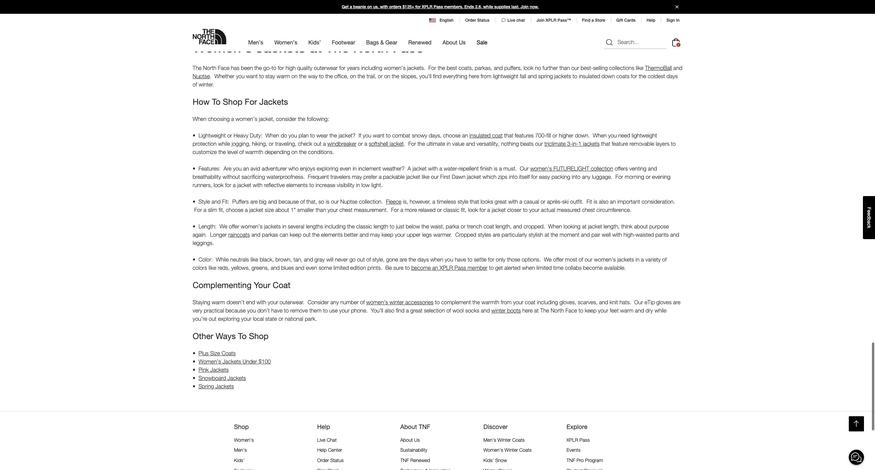 Task type: locate. For each thing, give the bounding box(es) containing it.
0 horizontal spatial fit,
[[219, 207, 225, 213]]

legs
[[423, 232, 432, 238]]

to inside offers venting and breathability without sacrificing waterproofness.  frequent travelers may prefer a packable jacket like our first dawn jacket which zips into itself for easy packing into any luggage.  for morning or evening runners, look for a jacket with reflective elements to increase visibility in low light.
[[310, 182, 314, 188]]

a up k
[[867, 221, 873, 224]]

or right the parka
[[461, 224, 466, 230]]

winter for men's
[[498, 438, 511, 444]]

into down the women's futurelight collection link
[[572, 174, 581, 180]]

1 horizontal spatial limited
[[537, 265, 552, 271]]

1 vertical spatial about
[[635, 224, 648, 230]]

do
[[281, 132, 287, 139]]

men's winter coats
[[484, 438, 525, 444]]

length, up well
[[604, 224, 620, 230]]

runners,
[[193, 182, 212, 188]]

you'll
[[420, 73, 432, 79]]

1 horizontal spatial become
[[584, 265, 603, 271]]

1 vertical spatial coats
[[513, 438, 525, 444]]

1 horizontal spatial order status
[[466, 18, 490, 23]]

may
[[352, 174, 362, 180], [370, 232, 380, 238]]

don't
[[258, 308, 270, 314]]

winter for women's
[[505, 448, 518, 454]]

1 horizontal spatial lightweight
[[632, 132, 658, 139]]

1 horizontal spatial even
[[340, 166, 351, 172]]

0 horizontal spatial may
[[352, 174, 362, 180]]

tnf down sustainability link
[[401, 458, 409, 464]]

kids' link for women's
[[309, 33, 321, 52]]

collabs
[[565, 265, 582, 271]]

great
[[495, 199, 507, 205], [411, 308, 423, 314]]

a down wear
[[323, 141, 326, 147]]

1 horizontal spatial order
[[466, 18, 477, 23]]

can
[[280, 232, 289, 238]]

keep inside here at the north face to keep your feet warm and dry while you're out exploring your local state or national park.
[[585, 308, 597, 314]]

on left us,
[[368, 4, 372, 9]]

our inside "the north face has been the go-to for high quality outerwear for years including women's jackets.  for the best coats, parkas, and puffers, look no further than our best-selling collections like thermoball and nuptse"
[[572, 65, 580, 71]]

1 horizontal spatial order status link
[[466, 18, 490, 23]]

1 horizontal spatial to
[[238, 332, 247, 341]]

for inside the •  color:  while neutrals like black, brown, tan, and gray will never go out of style, gone are the days when you have to settle for only those options.  we offer most of our women's jackets in a variety of colors like reds, yellows, greens, and blues and even some limited edition prints.  be sure to
[[489, 257, 495, 263]]

women's winter accessories link
[[367, 300, 434, 306]]

find right you'll
[[433, 73, 442, 79]]

from inside the to complement the warmth from your coat including gloves, scarves, and knit hats.  our etip gloves are very practical because you don't have to remove them to use your phone.  you'll also find a great selection of wool socks and
[[501, 300, 512, 306]]

1 vertical spatial winter
[[492, 308, 506, 314]]

2 vertical spatial warm
[[621, 308, 634, 314]]

circumference.
[[597, 207, 632, 213]]

live for live chat
[[317, 438, 326, 444]]

pass up events link
[[580, 438, 590, 444]]

lightweight inside .  whether you want to stay warm on the way to the office, on the trail, or on the slopes, you'll find everything here from lightweight fall and spring jackets to insulated down coats for the coldest days of winter.
[[493, 73, 519, 79]]

windbreaker or a softshell jacket .  for the ultimate in value and versatility, nothing beats our triclimate 3-in-1 jackets
[[328, 141, 600, 147]]

keep down scarves, at the right bottom of the page
[[585, 308, 597, 314]]

and
[[494, 65, 503, 71], [674, 65, 683, 71], [528, 73, 537, 79], [466, 141, 475, 147], [649, 166, 658, 172], [212, 199, 221, 205], [268, 199, 277, 205], [514, 224, 523, 230], [252, 232, 261, 238], [360, 232, 369, 238], [581, 232, 590, 238], [671, 232, 680, 238], [304, 257, 313, 263], [271, 265, 280, 271], [296, 265, 305, 271], [600, 300, 609, 306], [481, 308, 490, 314], [636, 308, 645, 314]]

1 vertical spatial that
[[602, 141, 611, 147]]

0 horizontal spatial is
[[326, 199, 330, 205]]

pass inside women's jackets at the north face main content
[[455, 265, 467, 271]]

sale
[[477, 39, 488, 46]]

f e e d b a c k
[[867, 207, 873, 229]]

find down women's winter accessories link
[[396, 308, 405, 314]]

0 horizontal spatial about us link
[[401, 438, 420, 444]]

1 fit, from the left
[[219, 207, 225, 213]]

jacket inside the •  length:  we offer women's jackets in several lengths including the classic length to just below the waist, parka or trench coat length, and cropped.  when looking at jacket length, think about purpose again.  longer
[[589, 224, 603, 230]]

0 horizontal spatial for
[[194, 207, 202, 213]]

0 vertical spatial elements
[[287, 182, 308, 188]]

style,
[[373, 257, 385, 263]]

jackets down down.
[[583, 141, 600, 147]]

about inside 'is, however, a timeless style that looks great with a casual or après-ski outfit.  fit is also an important consideration. for a slim fit, choose a jacket size about 1" smaller than your chest measurement.  for a more relaxed or classic fit, look for a jacket closer to your actual measured chest circumference.'
[[276, 207, 289, 213]]

elements down waterproofness.
[[287, 182, 308, 188]]

2 horizontal spatial north
[[551, 308, 564, 314]]

become an xplr pass member to get alerted when limited time collabs become available.
[[412, 265, 626, 271]]

a inside that features 700-fill or higher down.  when you need lightweight protection while jogging, hiking, or traveling, check out a
[[323, 141, 326, 147]]

7 • from the top
[[193, 359, 196, 365]]

0 horizontal spatial live
[[317, 438, 326, 444]]

size
[[210, 351, 220, 357]]

jackets
[[555, 73, 572, 79], [583, 141, 600, 147], [264, 224, 281, 230], [618, 257, 635, 263]]

0 horizontal spatial limited
[[334, 265, 349, 271]]

1 vertical spatial winter
[[505, 448, 518, 454]]

xplr inside women's jackets at the north face main content
[[440, 265, 453, 271]]

kids' for women's
[[309, 39, 321, 46]]

0 horizontal spatial insulated
[[470, 132, 491, 139]]

0 horizontal spatial become
[[412, 265, 431, 271]]

coats for men's winter coats
[[513, 438, 525, 444]]

warm inside .  whether you want to stay warm on the way to the office, on the trail, or on the slopes, you'll find everything here from lightweight fall and spring jackets to insulated down coats for the coldest days of winter.
[[277, 73, 290, 79]]

also inside 'is, however, a timeless style that looks great with a casual or après-ski outfit.  fit is also an important consideration. for a slim fit, choose a jacket size about 1" smaller than your chest measurement.  for a more relaxed or classic fit, look for a jacket closer to your actual measured chest circumference.'
[[599, 199, 609, 205]]

women's up available.
[[595, 257, 616, 263]]

and left parkas
[[252, 232, 261, 238]]

elements inside 'and parkas can keep out the elements better and may keep your upper legs warmer.  cropped styles are particularly stylish at the moment and pair well with high-waisted pants and leggings.'
[[321, 232, 343, 238]]

1 vertical spatial join
[[537, 18, 545, 23]]

even inside the •  color:  while neutrals like black, brown, tan, and gray will never go out of style, gone are the days when you have to settle for only those options.  we offer most of our women's jackets in a variety of colors like reds, yellows, greens, and blues and even some limited edition prints.  be sure to
[[306, 265, 317, 271]]

1 vertical spatial look
[[214, 182, 224, 188]]

any inside offers venting and breathability without sacrificing waterproofness.  frequent travelers may prefer a packable jacket like our first dawn jacket which zips into itself for easy packing into any luggage.  for morning or evening runners, look for a jacket with reflective elements to increase visibility in low light.
[[583, 174, 591, 180]]

colors
[[193, 265, 207, 271]]

0 vertical spatial status
[[478, 18, 490, 23]]

1 down down.
[[579, 141, 582, 147]]

to up stay
[[272, 65, 277, 71]]

0 horizontal spatial north
[[203, 65, 217, 71]]

1 vertical spatial great
[[411, 308, 423, 314]]

0 horizontal spatial .
[[210, 73, 212, 79]]

have up become an xplr pass member link
[[455, 257, 467, 263]]

exploring inside here at the north face to keep your feet warm and dry while you're out exploring your local state or national park.
[[218, 316, 240, 322]]

for right coats
[[632, 73, 638, 79]]

1 vertical spatial men's
[[484, 438, 497, 444]]

order status
[[466, 18, 490, 23], [317, 458, 344, 464]]

for
[[416, 4, 421, 9], [278, 65, 284, 71], [340, 65, 346, 71], [632, 73, 638, 79], [532, 174, 538, 180], [225, 182, 231, 188], [480, 207, 486, 213], [489, 257, 495, 263]]

2 • from the top
[[193, 166, 196, 172]]

1 vertical spatial elements
[[321, 232, 343, 238]]

of right variety
[[663, 257, 667, 263]]

0 horizontal spatial nuptse
[[193, 73, 210, 79]]

2 vertical spatial pass
[[580, 438, 590, 444]]

plan
[[299, 132, 309, 139]]

9 • from the top
[[193, 375, 196, 382]]

is right outfit.
[[594, 199, 598, 205]]

get
[[342, 4, 349, 9]]

your up don't
[[268, 300, 278, 306]]

coat inside the •  length:  we offer women's jackets in several lengths including the classic length to just below the waist, parka or trench coat length, and cropped.  when looking at jacket length, think about purpose again.  longer
[[484, 224, 494, 230]]

windbreaker
[[328, 141, 357, 147]]

help up "live chat" in the bottom left of the page
[[317, 423, 330, 431]]

1 horizontal spatial 1
[[678, 43, 680, 47]]

in inside the •  color:  while neutrals like black, brown, tan, and gray will never go out of style, gone are the days when you have to settle for only those options.  we offer most of our women's jackets in a variety of colors like reds, yellows, greens, and blues and even some limited edition prints.  be sure to
[[636, 257, 640, 263]]

here inside here at the north face to keep your feet warm and dry while you're out exploring your local state or national park.
[[523, 308, 533, 314]]

outfit.
[[571, 199, 584, 205]]

staying warm doesn't end with your outerwear.  consider any number of women's winter accessories
[[193, 300, 434, 306]]

your
[[254, 281, 271, 290]]

jackets down "further" on the right top of the page
[[555, 73, 572, 79]]

or inside the •  length:  we offer women's jackets in several lengths including the classic length to just below the waist, parka or trench coat length, and cropped.  when looking at jacket length, think about purpose again.  longer
[[461, 224, 466, 230]]

of inside that feature removable layers to customize the level of warmth depending on the conditions.
[[239, 149, 244, 155]]

1 vertical spatial order
[[317, 458, 329, 464]]

1 vertical spatial also
[[385, 308, 395, 314]]

0 horizontal spatial elements
[[287, 182, 308, 188]]

$100
[[259, 359, 271, 365]]

coats down the men's winter coats "link"
[[520, 448, 532, 454]]

complementing your coat
[[193, 281, 291, 290]]

about for 1"
[[276, 207, 289, 213]]

like left the first
[[422, 174, 430, 180]]

the left best
[[438, 65, 446, 71]]

inclement
[[358, 166, 381, 172]]

1 into from the left
[[509, 174, 518, 180]]

better
[[344, 232, 358, 238]]

1 horizontal spatial about
[[635, 224, 648, 230]]

1 horizontal spatial kids'
[[309, 39, 321, 46]]

our down 700-
[[536, 141, 543, 147]]

first
[[441, 174, 451, 180]]

1 horizontal spatial chest
[[582, 207, 595, 213]]

removable
[[630, 141, 655, 147]]

1 vertical spatial than
[[316, 207, 326, 213]]

choose down fit:
[[226, 207, 244, 213]]

the up socks
[[473, 300, 480, 306]]

an
[[463, 132, 468, 139], [243, 166, 249, 172], [611, 199, 616, 205], [433, 265, 438, 271]]

offers
[[615, 166, 628, 172]]

that for features
[[505, 132, 514, 139]]

triclimate
[[545, 141, 566, 147]]

your inside 'and parkas can keep out the elements better and may keep your upper legs warmer.  cropped styles are particularly stylish at the moment and pair well with high-waisted pants and leggings.'
[[395, 232, 406, 238]]

1 • from the top
[[193, 132, 196, 139]]

a left size
[[245, 207, 248, 213]]

including up better
[[325, 224, 346, 230]]

0 vertical spatial insulated
[[579, 73, 601, 79]]

how to shop for jackets
[[193, 97, 288, 107]]

about us link down the english at top
[[443, 33, 466, 52]]

days down 'and parkas can keep out the elements better and may keep your upper legs warmer.  cropped styles are particularly stylish at the moment and pair well with high-waisted pants and leggings.'
[[418, 257, 429, 263]]

. up winter.
[[210, 73, 212, 79]]

that
[[505, 132, 514, 139], [602, 141, 611, 147], [470, 199, 479, 205]]

or
[[378, 73, 383, 79], [227, 132, 232, 139], [553, 132, 558, 139], [269, 141, 274, 147], [358, 141, 363, 147], [646, 174, 651, 180], [541, 199, 546, 205], [437, 207, 442, 213], [461, 224, 466, 230], [279, 316, 284, 322]]

about up sustainability
[[401, 438, 413, 444]]

than inside "the north face has been the go-to for high quality outerwear for years including women's jackets.  for the best coats, parkas, and puffers, look no further than our best-selling collections like thermoball and nuptse"
[[560, 65, 570, 71]]

styles
[[478, 232, 492, 238]]

women's up raincoats link
[[241, 224, 263, 230]]

help down live chat button
[[317, 448, 327, 454]]

0 vertical spatial men's link
[[248, 33, 264, 52]]

0 horizontal spatial that
[[470, 199, 479, 205]]

1 horizontal spatial exploring
[[317, 166, 339, 172]]

which
[[483, 174, 497, 180]]

and inside .  whether you want to stay warm on the way to the office, on the trail, or on the slopes, you'll find everything here from lightweight fall and spring jackets to insulated down coats for the coldest days of winter.
[[528, 73, 537, 79]]

most
[[566, 257, 578, 263]]

morning
[[625, 174, 645, 180]]

about left 1"
[[276, 207, 289, 213]]

to left use
[[323, 308, 328, 314]]

1 vertical spatial about us
[[401, 438, 420, 444]]

lightweight inside that features 700-fill or higher down.  when you need lightweight protection while jogging, hiking, or traveling, check out a
[[632, 132, 658, 139]]

1 horizontal spatial great
[[495, 199, 507, 205]]

1 vertical spatial exploring
[[218, 316, 240, 322]]

0 vertical spatial because
[[279, 199, 299, 205]]

offers venting and breathability without sacrificing waterproofness.  frequent travelers may prefer a packable jacket like our first dawn jacket which zips into itself for easy packing into any luggage.  for morning or evening runners, look for a jacket with reflective elements to increase visibility in low light.
[[193, 166, 671, 188]]

insulated coat link
[[470, 132, 503, 139]]

nuptse down visibility
[[341, 199, 358, 205]]

that inside that feature removable layers to customize the level of warmth depending on the conditions.
[[602, 141, 611, 147]]

6 • from the top
[[193, 351, 196, 357]]

about us link up sustainability
[[401, 438, 420, 444]]

warm inside here at the north face to keep your feet warm and dry while you're out exploring your local state or national park.
[[621, 308, 634, 314]]

2 horizontal spatial warm
[[621, 308, 634, 314]]

at
[[310, 39, 322, 55], [583, 224, 587, 230], [545, 232, 550, 238], [535, 308, 539, 314]]

lightweight down puffers, on the top
[[493, 73, 519, 79]]

0 vertical spatial winter
[[498, 438, 511, 444]]

0 horizontal spatial from
[[481, 73, 492, 79]]

xplr down 'and parkas can keep out the elements better and may keep your upper legs warmer.  cropped styles are particularly stylish at the moment and pair well with high-waisted pants and leggings.'
[[440, 265, 453, 271]]

renewed link
[[409, 33, 432, 52]]

women's jackets at the north face main content
[[0, 0, 876, 432]]

a left "softshell"
[[365, 141, 368, 147]]

offer up time
[[554, 257, 564, 263]]

0 horizontal spatial even
[[306, 265, 317, 271]]

for inside 'is, however, a timeless style that looks great with a casual or après-ski outfit.  fit is also an important consideration. for a slim fit, choose a jacket size about 1" smaller than your chest measurement.  for a more relaxed or classic fit, look for a jacket closer to your actual measured chest circumference.'
[[194, 207, 202, 213]]

classic
[[444, 207, 460, 213], [357, 224, 372, 230]]

exploring up travelers
[[317, 166, 339, 172]]

0 vertical spatial shop
[[223, 97, 243, 107]]

your
[[328, 207, 338, 213], [530, 207, 540, 213], [395, 232, 406, 238], [268, 300, 278, 306], [514, 300, 524, 306], [340, 308, 350, 314], [599, 308, 609, 314], [241, 316, 252, 322]]

2 vertical spatial the
[[541, 308, 550, 314]]

more
[[405, 207, 417, 213]]

how
[[193, 97, 210, 107]]

that inside that features 700-fill or higher down.  when you need lightweight protection while jogging, hiking, or traveling, check out a
[[505, 132, 514, 139]]

live chat button
[[501, 17, 526, 23]]

our right so
[[331, 199, 339, 205]]

1 vertical spatial north
[[203, 65, 217, 71]]

slopes,
[[401, 73, 418, 79]]

find inside .  whether you want to stay warm on the way to the office, on the trail, or on the slopes, you'll find everything here from lightweight fall and spring jackets to insulated down coats for the coldest days of winter.
[[433, 73, 442, 79]]

102 products status
[[655, 3, 683, 15]]

sign
[[667, 18, 676, 23]]

complement
[[442, 300, 471, 306]]

have up state
[[271, 308, 283, 314]]

1 vertical spatial offer
[[554, 257, 564, 263]]

1 vertical spatial pass
[[455, 265, 467, 271]]

accessories
[[406, 300, 434, 306]]

tnf renewed
[[401, 458, 430, 464]]

in left low in the top left of the page
[[356, 182, 360, 188]]

women's inside the •  color:  while neutrals like black, brown, tan, and gray will never go out of style, gone are the days when you have to settle for only those options.  we offer most of our women's jackets in a variety of colors like reds, yellows, greens, and blues and even some limited edition prints.  be sure to
[[595, 257, 616, 263]]

because
[[279, 199, 299, 205], [226, 308, 246, 314]]

kids' link for men's
[[234, 458, 245, 464]]

is inside 'is, however, a timeless style that looks great with a casual or après-ski outfit.  fit is also an important consideration. for a slim fit, choose a jacket size about 1" smaller than your chest measurement.  for a more relaxed or classic fit, look for a jacket closer to your actual measured chest circumference.'
[[594, 199, 598, 205]]

back to top image
[[853, 420, 862, 429]]

classic inside the •  length:  we offer women's jackets in several lengths including the classic length to just below the waist, parka or trench coat length, and cropped.  when looking at jacket length, think about purpose again.  longer
[[357, 224, 372, 230]]

1 become from the left
[[412, 265, 431, 271]]

out inside 'and parkas can keep out the elements better and may keep your upper legs warmer.  cropped styles are particularly stylish at the moment and pair well with high-waisted pants and leggings.'
[[303, 232, 311, 238]]

great inside the to complement the warmth from your coat including gloves, scarves, and knit hats.  our etip gloves are very practical because you don't have to remove them to use your phone.  you'll also find a great selection of wool socks and
[[411, 308, 423, 314]]

order status link down 2.6,
[[466, 18, 490, 23]]

in
[[447, 141, 451, 147], [353, 166, 357, 172], [356, 182, 360, 188], [283, 224, 287, 230], [636, 257, 640, 263]]

1 horizontal spatial than
[[560, 65, 570, 71]]

you inside that features 700-fill or higher down.  when you need lightweight protection while jogging, hiking, or traveling, check out a
[[609, 132, 617, 139]]

0 vertical spatial great
[[495, 199, 507, 205]]

great right looks
[[495, 199, 507, 205]]

including up trail,
[[362, 65, 383, 71]]

1 vertical spatial including
[[325, 224, 346, 230]]

0 horizontal spatial while
[[218, 141, 230, 147]]

tnf up sustainability link
[[419, 423, 431, 431]]

close image
[[673, 5, 682, 8]]

face up jackets.
[[393, 39, 424, 55]]

a down looks
[[488, 207, 491, 213]]

insulated inside .  whether you want to stay warm on the way to the office, on the trail, or on the slopes, you'll find everything here from lightweight fall and spring jackets to insulated down coats for the coldest days of winter.
[[579, 73, 601, 79]]

4 • from the top
[[193, 224, 196, 230]]

great down accessories
[[411, 308, 423, 314]]

. inside .  whether you want to stay warm on the way to the office, on the trail, or on the slopes, you'll find everything here from lightweight fall and spring jackets to insulated down coats for the coldest days of winter.
[[210, 73, 212, 79]]

enjoys
[[300, 166, 316, 172]]

have for don't
[[271, 308, 283, 314]]

0 vertical spatial choose
[[443, 132, 461, 139]]

winter left accessories
[[390, 300, 404, 306]]

variety
[[646, 257, 661, 263]]

jackets inside .  whether you want to stay warm on the way to the office, on the trail, or on the slopes, you'll find everything here from lightweight fall and spring jackets to insulated down coats for the coldest days of winter.
[[555, 73, 572, 79]]

days inside the •  color:  while neutrals like black, brown, tan, and gray will never go out of style, gone are the days when you have to settle for only those options.  we offer most of our women's jackets in a variety of colors like reds, yellows, greens, and blues and even some limited edition prints.  be sure to
[[418, 257, 429, 263]]

0 vertical spatial men's
[[248, 39, 264, 46]]

1 horizontal spatial the
[[326, 39, 350, 55]]

• inside the •  length:  we offer women's jackets in several lengths including the classic length to just below the waist, parka or trench coat length, and cropped.  when looking at jacket length, think about purpose again.  longer
[[193, 224, 196, 230]]

live chat
[[508, 18, 525, 23]]

a inside the •  color:  while neutrals like black, brown, tan, and gray will never go out of style, gone are the days when you have to settle for only those options.  we offer most of our women's jackets in a variety of colors like reds, yellows, greens, and blues and even some limited edition prints.  be sure to
[[642, 257, 644, 263]]

to inside 'is, however, a timeless style that looks great with a casual or après-ski outfit.  fit is also an important consideration. for a slim fit, choose a jacket size about 1" smaller than your chest measurement.  for a more relaxed or classic fit, look for a jacket closer to your actual measured chest circumference.'
[[523, 207, 528, 213]]

have inside the •  color:  while neutrals like black, brown, tan, and gray will never go out of style, gone are the days when you have to settle for only those options.  we offer most of our women's jackets in a variety of colors like reds, yellows, greens, and blues and even some limited edition prints.  be sure to
[[455, 257, 467, 263]]

that left feature
[[602, 141, 611, 147]]

winter down the men's winter coats "link"
[[505, 448, 518, 454]]

pass up 'english' link on the top
[[434, 4, 443, 9]]

a up light.
[[379, 174, 382, 180]]

your down the number
[[340, 308, 350, 314]]

help down 102
[[647, 18, 656, 23]]

exploring down the practical
[[218, 316, 240, 322]]

are inside 'and parkas can keep out the elements better and may keep your upper legs warmer.  cropped styles are particularly stylish at the moment and pair well with high-waisted pants and leggings.'
[[493, 232, 501, 238]]

5 • from the top
[[193, 257, 196, 263]]

coat including
[[525, 300, 559, 306]]

2 vertical spatial about
[[401, 438, 413, 444]]

that inside 'is, however, a timeless style that looks great with a casual or après-ski outfit.  fit is also an important consideration. for a slim fit, choose a jacket size about 1" smaller than your chest measurement.  for a more relaxed or classic fit, look for a jacket closer to your actual measured chest circumference.'
[[470, 199, 479, 205]]

looks
[[481, 199, 494, 205]]

0 vertical spatial find
[[433, 73, 442, 79]]

the up outerwear
[[326, 39, 350, 55]]

1 length, from the left
[[496, 224, 512, 230]]

find a store
[[583, 18, 606, 23]]

xplr right $125+
[[422, 4, 433, 9]]

order down help center link
[[317, 458, 329, 464]]

windbreaker link
[[328, 141, 357, 147]]

1 horizontal spatial from
[[501, 300, 512, 306]]

down.
[[575, 132, 590, 139]]

with down sacrificing
[[253, 182, 263, 188]]

coat up styles at the right of page
[[484, 224, 494, 230]]

1 horizontal spatial that
[[505, 132, 514, 139]]

classic inside 'is, however, a timeless style that looks great with a casual or après-ski outfit.  fit is also an important consideration. for a slim fit, choose a jacket size about 1" smaller than your chest measurement.  for a more relaxed or classic fit, look for a jacket closer to your actual measured chest circumference.'
[[444, 207, 460, 213]]

while
[[484, 4, 494, 9], [218, 141, 230, 147], [655, 308, 667, 314]]

north inside "the north face has been the go-to for high quality outerwear for years including women's jackets.  for the best coats, parkas, and puffers, look no further than our best-selling collections like thermoball and nuptse"
[[203, 65, 217, 71]]

status down center
[[331, 458, 344, 464]]

0 vertical spatial us
[[459, 39, 466, 46]]

are right the gloves
[[674, 300, 681, 306]]

warm down the "high"
[[277, 73, 290, 79]]

1 horizontal spatial warm
[[277, 73, 290, 79]]

1 limited from the left
[[334, 265, 349, 271]]

traveling,
[[275, 141, 297, 147]]

to inside that feature removable layers to customize the level of warmth depending on the conditions.
[[672, 141, 676, 147]]

•  length:  we offer women's jackets in several lengths including the classic length to just below the waist, parka or trench coat length, and cropped.  when looking at jacket length, think about purpose again.  longer
[[193, 224, 670, 238]]

out
[[314, 141, 322, 147], [303, 232, 311, 238], [357, 257, 365, 263], [209, 316, 217, 322]]

0 horizontal spatial than
[[316, 207, 326, 213]]

in left variety
[[636, 257, 640, 263]]

including inside the •  length:  we offer women's jackets in several lengths including the classic length to just below the waist, parka or trench coat length, and cropped.  when looking at jacket length, think about purpose again.  longer
[[325, 224, 346, 230]]

look inside offers venting and breathability without sacrificing waterproofness.  frequent travelers may prefer a packable jacket like our first dawn jacket which zips into itself for easy packing into any luggage.  for morning or evening runners, look for a jacket with reflective elements to increase visibility in low light.
[[214, 182, 224, 188]]

0 horizontal spatial tnf
[[401, 458, 409, 464]]

pass left member
[[455, 265, 467, 271]]

your down just
[[395, 232, 406, 238]]

and right pants
[[671, 232, 680, 238]]

a up relaxed
[[433, 199, 436, 205]]

1 horizontal spatial live
[[508, 18, 516, 23]]

nuptse inside "the north face has been the go-to for high quality outerwear for years including women's jackets.  for the best coats, parkas, and puffers, look no further than our best-selling collections like thermoball and nuptse"
[[193, 73, 210, 79]]

with right well
[[613, 232, 623, 238]]

to inside here at the north face to keep your feet warm and dry while you're out exploring your local state or national park.
[[579, 308, 584, 314]]

dawn
[[452, 174, 466, 180]]

also up "circumference."
[[599, 199, 609, 205]]

tnf for explore
[[567, 458, 576, 464]]

1 vertical spatial live
[[317, 438, 326, 444]]

1 vertical spatial to
[[238, 332, 247, 341]]

go-
[[264, 65, 272, 71]]

north inside here at the north face to keep your feet warm and dry while you're out exploring your local state or national park.
[[551, 308, 564, 314]]

pass™
[[558, 18, 572, 23]]

and down the 'tan,'
[[296, 265, 305, 271]]

1 horizontal spatial days
[[667, 73, 678, 79]]

1 inside women's jackets at the north face main content
[[579, 141, 582, 147]]

1 horizontal spatial while
[[484, 4, 494, 9]]

kids' for men's
[[234, 458, 245, 464]]

you up become an xplr pass member link
[[445, 257, 454, 263]]

to
[[272, 65, 277, 71], [259, 73, 264, 79], [319, 73, 324, 79], [573, 73, 578, 79], [310, 132, 315, 139], [386, 132, 391, 139], [672, 141, 676, 147], [310, 182, 314, 188], [523, 207, 528, 213], [390, 224, 395, 230], [468, 257, 473, 263], [405, 265, 410, 271], [489, 265, 494, 271], [435, 300, 440, 306], [284, 308, 289, 314], [323, 308, 328, 314], [579, 308, 584, 314]]

1 horizontal spatial winter
[[492, 308, 506, 314]]

bags & gear link
[[366, 33, 398, 52]]

0 vertical spatial join
[[521, 4, 529, 9]]

end
[[246, 300, 255, 306]]

you're
[[193, 316, 207, 322]]

kids' link
[[309, 33, 321, 52], [234, 458, 245, 464]]

to down outerwear.
[[284, 308, 289, 314]]

jackets up available.
[[618, 257, 635, 263]]

length
[[374, 224, 389, 230]]

and left the pair
[[581, 232, 590, 238]]

coldest
[[648, 73, 666, 79]]

live inside button
[[508, 18, 516, 23]]

elements inside offers venting and breathability without sacrificing waterproofness.  frequent travelers may prefer a packable jacket like our first dawn jacket which zips into itself for easy packing into any luggage.  for morning or evening runners, look for a jacket with reflective elements to increase visibility in low light.
[[287, 182, 308, 188]]

about inside the •  length:  we offer women's jackets in several lengths including the classic length to just below the waist, parka or trench coat length, and cropped.  when looking at jacket length, think about purpose again.  longer
[[635, 224, 648, 230]]

2 horizontal spatial is
[[594, 199, 598, 205]]

0 vertical spatial live
[[508, 18, 516, 23]]

0 vertical spatial here
[[469, 73, 480, 79]]

men's winter coats link
[[484, 438, 525, 444]]

1 vertical spatial here
[[523, 308, 533, 314]]

an inside 'is, however, a timeless style that looks great with a casual or après-ski outfit.  fit is also an important consideration. for a slim fit, choose a jacket size about 1" smaller than your chest measurement.  for a more relaxed or classic fit, look for a jacket closer to your actual measured chest circumference.'
[[611, 199, 616, 205]]

2 into from the left
[[572, 174, 581, 180]]

you right do at left
[[289, 132, 297, 139]]

1 horizontal spatial choose
[[443, 132, 461, 139]]

1 horizontal spatial about us link
[[443, 33, 466, 52]]

at right looking
[[583, 224, 587, 230]]

k
[[867, 226, 873, 229]]



Task type: vqa. For each thing, say whether or not it's contained in the screenshot.


Task type: describe. For each thing, give the bounding box(es) containing it.
coats,
[[459, 65, 474, 71]]

1 vertical spatial help
[[317, 423, 330, 431]]

last.
[[512, 4, 520, 9]]

jacket down sacrificing
[[237, 182, 251, 188]]

our inside the •  color:  while neutrals like black, brown, tan, and gray will never go out of style, gone are the days when you have to settle for only those options.  we offer most of our women's jackets in a variety of colors like reds, yellows, greens, and blues and even some limited edition prints.  be sure to
[[585, 257, 593, 263]]

women's up heavy
[[236, 116, 258, 122]]

for right $125+
[[416, 4, 421, 9]]

of left style,
[[367, 257, 371, 263]]

the down check
[[299, 149, 307, 155]]

the inside here at the north face to keep your feet warm and dry while you're out exploring your local state or national park.
[[541, 308, 550, 314]]

the down 'quality'
[[299, 73, 307, 79]]

so
[[319, 199, 325, 205]]

jackets down plus size coats link
[[223, 359, 241, 365]]

leggings.
[[193, 240, 214, 246]]

beats
[[521, 141, 534, 147]]

your down increase
[[328, 207, 338, 213]]

depending
[[265, 149, 290, 155]]

for inside 'is, however, a timeless style that looks great with a casual or après-ski outfit.  fit is also an important consideration. for a slim fit, choose a jacket size about 1" smaller than your chest measurement.  for a more relaxed or classic fit, look for a jacket closer to your actual measured chest circumference.'
[[480, 207, 486, 213]]

your left feet
[[599, 308, 609, 314]]

look inside 'is, however, a timeless style that looks great with a casual or après-ski outfit.  fit is also an important consideration. for a slim fit, choose a jacket size about 1" smaller than your chest measurement.  for a more relaxed or classic fit, look for a jacket closer to your actual measured chest circumference.'
[[468, 207, 478, 213]]

and down black,
[[271, 265, 280, 271]]

out inside here at the north face to keep your feet warm and dry while you're out exploring your local state or national park.
[[209, 316, 217, 322]]

the north face home page image
[[193, 29, 226, 45]]

1 vertical spatial about us link
[[401, 438, 420, 444]]

10 • from the top
[[193, 384, 196, 390]]

become an xplr pass member link
[[412, 265, 488, 271]]

well
[[602, 232, 611, 238]]

jacket down that feature removable layers to customize the level of warmth depending on the conditions.
[[413, 166, 427, 172]]

a left slim
[[204, 207, 207, 213]]

jackets up jacket,
[[260, 97, 288, 107]]

of up smaller
[[301, 199, 305, 205]]

face inside here at the north face to keep your feet warm and dry while you're out exploring your local state or national park.
[[566, 308, 578, 314]]

that for feature
[[602, 141, 611, 147]]

in
[[677, 18, 680, 23]]

use
[[330, 308, 338, 314]]

1 vertical spatial shop
[[249, 332, 269, 341]]

or inside here at the north face to keep your feet warm and dry while you're out exploring your local state or national park.
[[279, 316, 284, 322]]

1 vertical spatial status
[[331, 458, 344, 464]]

a left more
[[401, 207, 404, 213]]

other
[[193, 332, 214, 341]]

days inside .  whether you want to stay warm on the way to the office, on the trail, or on the slopes, you'll find everything here from lightweight fall and spring jackets to insulated down coats for the coldest days of winter.
[[667, 73, 678, 79]]

never
[[335, 257, 348, 263]]

1 horizontal spatial status
[[478, 18, 490, 23]]

f e e d b a c k button
[[864, 196, 876, 240]]

search all image
[[606, 38, 614, 46]]

thermoball
[[646, 65, 672, 71]]

2 chest from the left
[[582, 207, 595, 213]]

and up size
[[268, 199, 277, 205]]

jacket down looks
[[492, 207, 506, 213]]

high
[[286, 65, 296, 71]]

of right most at the bottom
[[579, 257, 584, 263]]

0 horizontal spatial about us
[[401, 438, 420, 444]]

outerwear.
[[280, 300, 305, 306]]

a down without
[[233, 182, 236, 188]]

1 horizontal spatial is
[[494, 166, 498, 172]]

1 vertical spatial about
[[401, 423, 417, 431]]

0 vertical spatial order status
[[466, 18, 490, 23]]

choosing
[[208, 116, 230, 122]]

the down outerwear
[[326, 73, 333, 79]]

1 vertical spatial when
[[522, 265, 535, 271]]

at inside here at the north face to keep your feet warm and dry while you're out exploring your local state or national park.
[[535, 308, 539, 314]]

1 horizontal spatial face
[[393, 39, 424, 55]]

light.
[[372, 182, 383, 188]]

Search search field
[[604, 35, 666, 49]]

thermoball link
[[646, 65, 672, 71]]

the left go- in the top of the page
[[255, 65, 262, 71]]

or inside offers venting and breathability without sacrificing waterproofness.  frequent travelers may prefer a packable jacket like our first dawn jacket which zips into itself for easy packing into any luggage.  for morning or evening runners, look for a jacket with reflective elements to increase visibility in low light.
[[646, 174, 651, 180]]

like up greens, in the left bottom of the page
[[251, 257, 258, 263]]

of inside the to complement the warmth from your coat including gloves, scarves, and knit hats.  our etip gloves are very practical because you don't have to remove them to use your phone.  you'll also find a great selection of wool socks and
[[447, 308, 451, 314]]

2 e from the top
[[867, 213, 873, 216]]

1 vertical spatial women's link
[[234, 438, 254, 444]]

the down snowy
[[418, 141, 425, 147]]

at up outerwear
[[310, 39, 322, 55]]

from inside .  whether you want to stay warm on the way to the office, on the trail, or on the slopes, you'll find everything here from lightweight fall and spring jackets to insulated down coats for the coldest days of winter.
[[481, 73, 492, 79]]

the down lengths
[[312, 232, 320, 238]]

0 vertical spatial winter
[[390, 300, 404, 306]]

consider
[[276, 116, 297, 122]]

warmth inside that feature removable layers to customize the level of warmth depending on the conditions.
[[245, 149, 263, 155]]

in inside the •  length:  we offer women's jackets in several lengths including the classic length to just below the waist, parka or trench coat length, and cropped.  when looking at jacket length, think about purpose again.  longer
[[283, 224, 287, 230]]

footwear link
[[332, 33, 355, 52]]

women's up easy
[[531, 166, 552, 172]]

important
[[618, 199, 641, 205]]

are inside the •  color:  while neutrals like black, brown, tan, and gray will never go out of style, gone are the days when you have to settle for only those options.  we offer most of our women's jackets in a variety of colors like reds, yellows, greens, and blues and even some limited edition prints.  be sure to
[[400, 257, 407, 263]]

0 vertical spatial exploring
[[317, 166, 339, 172]]

kids' snow
[[484, 458, 508, 464]]

2 horizontal spatial kids'
[[484, 458, 494, 464]]

may inside offers venting and breathability without sacrificing waterproofness.  frequent travelers may prefer a packable jacket like our first dawn jacket which zips into itself for easy packing into any luggage.  for morning or evening runners, look for a jacket with reflective elements to increase visibility in low light.
[[352, 174, 362, 180]]

women's winter coats
[[484, 448, 532, 454]]

0 vertical spatial renewed
[[409, 39, 432, 46]]

size
[[265, 207, 274, 213]]

in inside offers venting and breathability without sacrificing waterproofness.  frequent travelers may prefer a packable jacket like our first dawn jacket which zips into itself for easy packing into any luggage.  for morning or evening runners, look for a jacket with reflective elements to increase visibility in low light.
[[356, 182, 360, 188]]

measurement.
[[354, 207, 388, 213]]

jacket down repellent
[[467, 174, 481, 180]]

to up selection
[[435, 300, 440, 306]]

a left casual
[[520, 199, 523, 205]]

0 vertical spatial even
[[340, 166, 351, 172]]

fit:
[[222, 199, 229, 205]]

or down •  lightweight or heavy duty:  when do you plan to wear the jacket?  if you want to combat snowy days, choose an insulated coat in the top of the page
[[358, 141, 363, 147]]

explore
[[567, 423, 588, 431]]

that,
[[307, 199, 317, 205]]

pair
[[592, 232, 601, 238]]

in-
[[573, 141, 579, 147]]

to left stay
[[259, 73, 264, 79]]

you up "softshell"
[[363, 132, 372, 139]]

ways
[[216, 332, 236, 341]]

for left the "high"
[[278, 65, 284, 71]]

jacket down combat
[[390, 141, 404, 147]]

at inside 'and parkas can keep out the elements better and may keep your upper legs warmer.  cropped styles are particularly stylish at the moment and pair well with high-waisted pants and leggings.'
[[545, 232, 550, 238]]

0 vertical spatial 1
[[678, 43, 680, 47]]

2 horizontal spatial pass
[[580, 438, 590, 444]]

1 horizontal spatial keep
[[382, 232, 394, 238]]

black,
[[260, 257, 274, 263]]

collections
[[610, 65, 635, 71]]

2 limited from the left
[[537, 265, 552, 271]]

&
[[381, 39, 384, 46]]

protection
[[193, 141, 217, 147]]

may inside 'and parkas can keep out the elements better and may keep your upper legs warmer.  cropped styles are particularly stylish at the moment and pair well with high-waisted pants and leggings.'
[[370, 232, 380, 238]]

jackets up the "high"
[[256, 39, 306, 55]]

in left the value
[[447, 141, 451, 147]]

0 horizontal spatial warm
[[212, 300, 225, 306]]

jackets inside the •  length:  we offer women's jackets in several lengths including the classic length to just below the waist, parka or trench coat length, and cropped.  when looking at jacket length, think about purpose again.  longer
[[264, 224, 281, 230]]

need
[[619, 132, 631, 139]]

at inside the •  length:  we offer women's jackets in several lengths including the classic length to just below the waist, parka or trench coat length, and cropped.  when looking at jacket length, think about purpose again.  longer
[[583, 224, 587, 230]]

1 horizontal spatial because
[[279, 199, 299, 205]]

1 vertical spatial renewed
[[411, 458, 430, 464]]

jackets up snowboard jackets link
[[210, 367, 229, 373]]

outerwear
[[314, 65, 338, 71]]

0 horizontal spatial men's
[[234, 448, 247, 454]]

snowboard jackets link
[[199, 375, 246, 382]]

for inside .  whether you want to stay warm on the way to the office, on the trail, or on the slopes, you'll find everything here from lightweight fall and spring jackets to insulated down coats for the coldest days of winter.
[[632, 73, 638, 79]]

on inside that feature removable layers to customize the level of warmth depending on the conditions.
[[292, 149, 298, 155]]

parkas
[[262, 232, 278, 238]]

increase
[[316, 182, 336, 188]]

1 vertical spatial order status link
[[317, 458, 344, 464]]

with inside offers venting and breathability without sacrificing waterproofness.  frequent travelers may prefer a packable jacket like our first dawn jacket which zips into itself for easy packing into any luggage.  for morning or evening runners, look for a jacket with reflective elements to increase visibility in low light.
[[253, 182, 263, 188]]

a inside button
[[867, 221, 873, 224]]

3 • from the top
[[193, 199, 196, 205]]

our inside offers venting and breathability without sacrificing waterproofness.  frequent travelers may prefer a packable jacket like our first dawn jacket which zips into itself for easy packing into any luggage.  for morning or evening runners, look for a jacket with reflective elements to increase visibility in low light.
[[431, 174, 439, 180]]

best
[[447, 65, 457, 71]]

while inside here at the north face to keep your feet warm and dry while you're out exploring your local state or national park.
[[655, 308, 667, 314]]

a up the first
[[440, 166, 443, 172]]

to right way on the left of page
[[319, 73, 324, 79]]

and right the value
[[466, 141, 475, 147]]

coats inside • plus size coats • women's jackets under $100 • pink jackets • snowboard jackets • spring jackets
[[222, 351, 236, 357]]

are inside the to complement the warmth from your coat including gloves, scarves, and knit hats.  our etip gloves are very practical because you don't have to remove them to use your phone.  you'll also find a great selection of wool socks and
[[674, 300, 681, 306]]

1 horizontal spatial men's
[[248, 39, 264, 46]]

collection.
[[359, 199, 383, 205]]

the right wear
[[330, 132, 337, 139]]

are left big
[[251, 199, 258, 205]]

nothing
[[502, 141, 519, 147]]

in left inclement
[[353, 166, 357, 172]]

0 vertical spatial about us link
[[443, 33, 466, 52]]

to inside the •  length:  we offer women's jackets in several lengths including the classic length to just below the waist, parka or trench coat length, and cropped.  when looking at jacket length, think about purpose again.  longer
[[390, 224, 395, 230]]

b
[[867, 218, 873, 221]]

the left slopes,
[[392, 73, 400, 79]]

only
[[496, 257, 506, 263]]

an down 'and parkas can keep out the elements better and may keep your upper legs warmer.  cropped styles are particularly stylish at the moment and pair well with high-waisted pants and leggings.'
[[433, 265, 438, 271]]

women's inside • plus size coats • women's jackets under $100 • pink jackets • snowboard jackets • spring jackets
[[199, 359, 221, 365]]

low
[[362, 182, 370, 188]]

1 vertical spatial nuptse
[[341, 199, 358, 205]]

and right parkas, in the right top of the page
[[494, 65, 503, 71]]

closer
[[508, 207, 522, 213]]

an up the windbreaker or a softshell jacket .  for the ultimate in value and versatility, nothing beats our triclimate 3-in-1 jackets
[[463, 132, 468, 139]]

layers
[[656, 141, 670, 147]]

like inside "the north face has been the go-to for high quality outerwear for years including women's jackets.  for the best coats, parkas, and puffers, look no further than our best-selling collections like thermoball and nuptse"
[[636, 65, 644, 71]]

jackets down women's jackets under $100 link
[[228, 375, 246, 382]]

1 horizontal spatial women's link
[[275, 33, 298, 52]]

jacket down big
[[249, 207, 264, 213]]

1 horizontal spatial join
[[537, 18, 545, 23]]

water-
[[444, 166, 459, 172]]

choose inside 'is, however, a timeless style that looks great with a casual or après-ski outfit.  fit is also an important consideration. for a slim fit, choose a jacket size about 1" smaller than your chest measurement.  for a more relaxed or classic fit, look for a jacket closer to your actual measured chest circumference.'
[[226, 207, 244, 213]]

or down timeless
[[437, 207, 442, 213]]

alerted
[[505, 265, 521, 271]]

8 • from the top
[[193, 367, 196, 373]]

1 vertical spatial insulated
[[470, 132, 491, 139]]

cards
[[625, 18, 636, 23]]

those
[[507, 257, 521, 263]]

about for purpose
[[635, 224, 648, 230]]

0 vertical spatial north
[[353, 39, 389, 55]]

relaxed
[[419, 207, 436, 213]]

sustainability
[[401, 448, 428, 454]]

the north face has been the go-to for high quality outerwear for years including women's jackets.  for the best coats, parkas, and puffers, look no further than our best-selling collections like thermoball and nuptse
[[193, 65, 683, 79]]

breathability
[[193, 174, 221, 180]]

on down the "high"
[[292, 73, 298, 79]]

gift
[[617, 18, 624, 23]]

pants
[[656, 232, 669, 238]]

0 vertical spatial order
[[466, 18, 477, 23]]

out inside that features 700-fill or higher down.  when you need lightweight protection while jogging, hiking, or traveling, check out a
[[314, 141, 322, 147]]

jackets down snowboard jackets link
[[216, 384, 234, 390]]

the right consider
[[298, 116, 306, 122]]

like inside offers venting and breathability without sacrificing waterproofness.  frequent travelers may prefer a packable jacket like our first dawn jacket which zips into itself for easy packing into any luggage.  for morning or evening runners, look for a jacket with reflective elements to increase visibility in low light.
[[422, 174, 430, 180]]

a right the choosing
[[231, 116, 234, 122]]

for up 'office,' at top
[[340, 65, 346, 71]]

and left "knit"
[[600, 300, 609, 306]]

2 become from the left
[[584, 265, 603, 271]]

and inside here at the north face to keep your feet warm and dry while you're out exploring your local state or national park.
[[636, 308, 645, 314]]

program
[[586, 458, 603, 464]]

and up slim
[[212, 199, 221, 205]]

wool
[[453, 308, 464, 314]]

coat
[[273, 281, 291, 290]]

while inside that features 700-fill or higher down.  when you need lightweight protection while jogging, hiking, or traveling, check out a
[[218, 141, 230, 147]]

to right plan on the top left of page
[[310, 132, 315, 139]]

1 horizontal spatial .
[[404, 141, 406, 147]]

0 vertical spatial to
[[212, 97, 221, 107]]

$125+
[[403, 4, 415, 9]]

your up boots
[[514, 300, 524, 306]]

women's futurelight collection link
[[531, 166, 614, 172]]

1 e from the top
[[867, 210, 873, 213]]

a right find
[[592, 18, 594, 23]]

find inside the to complement the warmth from your coat including gloves, scarves, and knit hats.  our etip gloves are very practical because you don't have to remove them to use your phone.  you'll also find a great selection of wool socks and
[[396, 308, 405, 314]]

0 vertical spatial help
[[647, 18, 656, 23]]

and right the 'tan,'
[[304, 257, 313, 263]]

you up without
[[233, 166, 242, 172]]

and right thermoball link
[[674, 65, 683, 71]]

or left heavy
[[227, 132, 232, 139]]

1 vertical spatial any
[[331, 300, 339, 306]]

than inside 'is, however, a timeless style that looks great with a casual or après-ski outfit.  fit is also an important consideration. for a slim fit, choose a jacket size about 1" smaller than your chest measurement.  for a more relaxed or classic fit, look for a jacket closer to your actual measured chest circumference.'
[[316, 207, 326, 213]]

here inside .  whether you want to stay warm on the way to the office, on the trail, or on the slopes, you'll find everything here from lightweight fall and spring jackets to insulated down coats for the coldest days of winter.
[[469, 73, 480, 79]]

your left the local
[[241, 316, 252, 322]]

1 horizontal spatial about us
[[443, 39, 466, 46]]

products
[[664, 6, 683, 12]]

avid
[[251, 166, 260, 172]]

0 horizontal spatial order status
[[317, 458, 344, 464]]

however,
[[410, 199, 431, 205]]

the inside the to complement the warmth from your coat including gloves, scarves, and knit hats.  our etip gloves are very practical because you don't have to remove them to use your phone.  you'll also find a great selection of wool socks and
[[473, 300, 480, 306]]

a up zips
[[499, 166, 502, 172]]

you inside .  whether you want to stay warm on the way to the office, on the trail, or on the slopes, you'll find everything here from lightweight fall and spring jackets to insulated down coats for the coldest days of winter.
[[236, 73, 245, 79]]

moment
[[560, 232, 580, 238]]

a right get
[[350, 4, 352, 9]]

feet
[[610, 308, 619, 314]]

tnf for about tnf
[[401, 458, 409, 464]]

0 horizontal spatial keep
[[290, 232, 302, 238]]

have for you
[[455, 257, 467, 263]]

live for live chat
[[508, 18, 516, 23]]

a inside the to complement the warmth from your coat including gloves, scarves, and knit hats.  our etip gloves are very practical because you don't have to remove them to use your phone.  you'll also find a great selection of wool socks and
[[406, 308, 409, 314]]

tnf pro program link
[[567, 458, 603, 464]]

for right itself
[[532, 174, 538, 180]]

also inside the to complement the warmth from your coat including gloves, scarves, and knit hats.  our etip gloves are very practical because you don't have to remove them to use your phone.  you'll also find a great selection of wool socks and
[[385, 308, 395, 314]]

the left coldest
[[639, 73, 647, 79]]

winter boots
[[492, 308, 521, 314]]

0 horizontal spatial men's link
[[234, 448, 247, 454]]

to right the sure
[[405, 265, 410, 271]]

the up better
[[348, 224, 355, 230]]

that feature removable layers to customize the level of warmth depending on the conditions.
[[193, 141, 676, 155]]

jackets inside the •  color:  while neutrals like black, brown, tan, and gray will never go out of style, gone are the days when you have to settle for only those options.  we offer most of our women's jackets in a variety of colors like reds, yellows, greens, and blues and even some limited edition prints.  be sure to
[[618, 257, 635, 263]]

0 vertical spatial about
[[443, 39, 458, 46]]

an left avid
[[243, 166, 249, 172]]

jacket,
[[259, 116, 275, 122]]

and right socks
[[481, 308, 490, 314]]

and inside the •  length:  we offer women's jackets in several lengths including the classic length to just below the waist, parka or trench coat length, and cropped.  when looking at jacket length, think about purpose again.  longer
[[514, 224, 523, 230]]

2 vertical spatial shop
[[234, 423, 249, 431]]

gift cards link
[[617, 18, 636, 23]]

the left level on the left top
[[219, 149, 226, 155]]

casual
[[524, 199, 540, 205]]

1 horizontal spatial tnf
[[419, 423, 431, 431]]

offer inside the •  length:  we offer women's jackets in several lengths including the classic length to just below the waist, parka or trench coat length, and cropped.  when looking at jacket length, think about purpose again.  longer
[[229, 224, 239, 230]]

the up legs
[[422, 224, 429, 230]]

live chat
[[317, 438, 337, 444]]

help link
[[647, 18, 656, 23]]

and inside offers venting and breathability without sacrificing waterproofness.  frequent travelers may prefer a packable jacket like our first dawn jacket which zips into itself for easy packing into any luggage.  for morning or evening runners, look for a jacket with reflective elements to increase visibility in low light.
[[649, 166, 658, 172]]

to complement the warmth from your coat including gloves, scarves, and knit hats.  our etip gloves are very practical because you don't have to remove them to use your phone.  you'll also find a great selection of wool socks and
[[193, 300, 681, 314]]

to inside "the north face has been the go-to for high quality outerwear for years including women's jackets.  for the best coats, parkas, and puffers, look no further than our best-selling collections like thermoball and nuptse"
[[272, 65, 277, 71]]

the inside "the north face has been the go-to for high quality outerwear for years including women's jackets.  for the best coats, parkas, and puffers, look no further than our best-selling collections like thermoball and nuptse"
[[193, 65, 202, 71]]

women's inside "the north face has been the go-to for high quality outerwear for years including women's jackets.  for the best coats, parkas, and puffers, look no further than our best-selling collections like thermoball and nuptse"
[[384, 65, 406, 71]]

the inside the •  color:  while neutrals like black, brown, tan, and gray will never go out of style, gone are the days when you have to settle for only those options.  we offer most of our women's jackets in a variety of colors like reds, yellows, greens, and blues and even some limited edition prints.  be sure to
[[409, 257, 416, 263]]

0 vertical spatial coat
[[493, 132, 503, 139]]

xplr left pass™
[[546, 18, 557, 23]]

check
[[298, 141, 313, 147]]

women's inside the •  length:  we offer women's jackets in several lengths including the classic length to just below the waist, parka or trench coat length, and cropped.  when looking at jacket length, think about purpose again.  longer
[[241, 224, 263, 230]]

just
[[396, 224, 405, 230]]

of up "phone."
[[361, 300, 365, 306]]

smaller
[[298, 207, 314, 213]]

on down years
[[350, 73, 356, 79]]

0 horizontal spatial us
[[415, 438, 420, 444]]

evening
[[653, 174, 671, 180]]

your down casual
[[530, 207, 540, 213]]

reflective
[[264, 182, 285, 188]]

dry
[[646, 308, 654, 314]]

with inside 'and parkas can keep out the elements better and may keep your upper legs warmer.  cropped styles are particularly stylish at the moment and pair well with high-waisted pants and leggings.'
[[613, 232, 623, 238]]

women's up "phone."
[[367, 300, 388, 306]]

the left trail,
[[358, 73, 365, 79]]

of inside .  whether you want to stay warm on the way to the office, on the trail, or on the slopes, you'll find everything here from lightweight fall and spring jackets to insulated down coats for the coldest days of winter.
[[193, 81, 197, 88]]

us,
[[374, 4, 379, 9]]

or up "depending"
[[269, 141, 274, 147]]

•  features:  are you an avid adventurer who enjoys exploring even in inclement weather?  a jacket with a water-repellent finish is a must.  our women's futurelight collection
[[193, 166, 614, 172]]

2 length, from the left
[[604, 224, 620, 230]]

1 horizontal spatial for
[[245, 97, 257, 107]]

offer inside the •  color:  while neutrals like black, brown, tan, and gray will never go out of style, gone are the days when you have to settle for only those options.  we offer most of our women's jackets in a variety of colors like reds, yellows, greens, and blues and even some limited edition prints.  be sure to
[[554, 257, 564, 263]]

1 horizontal spatial want
[[373, 132, 385, 139]]

xplr pass
[[567, 438, 590, 444]]

coats for women's winter coats
[[520, 448, 532, 454]]

you inside the •  color:  while neutrals like black, brown, tan, and gray will never go out of style, gone are the days when you have to settle for only those options.  we offer most of our women's jackets in a variety of colors like reds, yellows, greens, and blues and even some limited edition prints.  be sure to
[[445, 257, 454, 263]]

when inside the •  color:  while neutrals like black, brown, tan, and gray will never go out of style, gone are the days when you have to settle for only those options.  we offer most of our women's jackets in a variety of colors like reds, yellows, greens, and blues and even some limited edition prints.  be sure to
[[431, 257, 444, 263]]

the left moment
[[551, 232, 559, 238]]

center
[[328, 448, 342, 454]]

• inside the •  color:  while neutrals like black, brown, tan, and gray will never go out of style, gone are the days when you have to settle for only those options.  we offer most of our women's jackets in a variety of colors like reds, yellows, greens, and blues and even some limited edition prints.  be sure to
[[193, 257, 196, 263]]

with inside 'is, however, a timeless style that looks great with a casual or après-ski outfit.  fit is also an important consideration. for a slim fit, choose a jacket size about 1" smaller than your chest measurement.  for a more relaxed or classic fit, look for a jacket closer to your actual measured chest circumference.'
[[509, 199, 518, 205]]

1 chest from the left
[[340, 207, 353, 213]]

with left water-
[[428, 166, 438, 172]]

consideration.
[[642, 199, 676, 205]]

great inside 'is, however, a timeless style that looks great with a casual or après-ski outfit.  fit is also an important consideration. for a slim fit, choose a jacket size about 1" smaller than your chest measurement.  for a more relaxed or classic fit, look for a jacket closer to your actual measured chest circumference.'
[[495, 199, 507, 205]]

2 vertical spatial help
[[317, 448, 327, 454]]

face inside "the north face has been the go-to for high quality outerwear for years including women's jackets.  for the best coats, parkas, and puffers, look no further than our best-selling collections like thermoball and nuptse"
[[218, 65, 230, 71]]

or inside .  whether you want to stay warm on the way to the office, on the trail, or on the slopes, you'll find everything here from lightweight fall and spring jackets to insulated down coats for the coldest days of winter.
[[378, 73, 383, 79]]

0 vertical spatial pass
[[434, 4, 443, 9]]

stay
[[266, 73, 275, 79]]

2 fit, from the left
[[461, 207, 467, 213]]

hats.
[[620, 300, 632, 306]]

remove
[[291, 308, 308, 314]]

to right spring
[[573, 73, 578, 79]]



